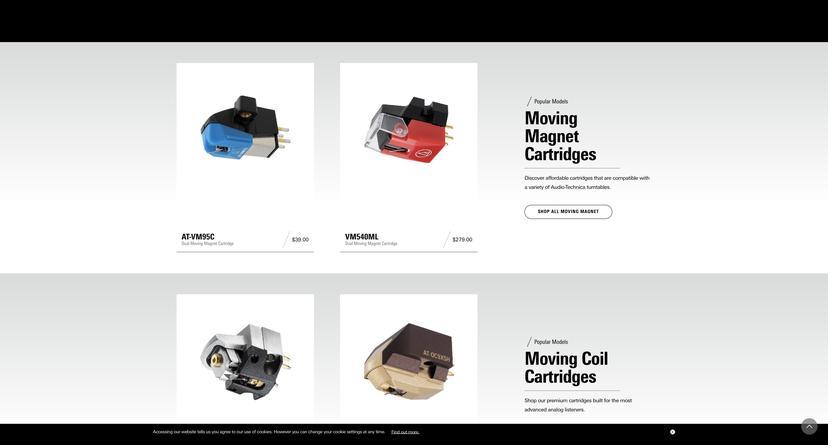 Task type: vqa. For each thing, say whether or not it's contained in the screenshot.
shop associated with Shop our premium cartridges built for the most advanced analog listeners.
yes



Task type: locate. For each thing, give the bounding box(es) containing it.
1 cartridges from the top
[[525, 143, 596, 165]]

0 vertical spatial cartridges
[[525, 143, 596, 165]]

0 horizontal spatial dual
[[182, 241, 189, 246]]

our for shop
[[538, 398, 546, 404]]

us
[[206, 429, 211, 435]]

2 divider line image from the left
[[441, 232, 453, 248]]

shop up advanced
[[525, 398, 537, 404]]

1 horizontal spatial of
[[545, 184, 550, 191]]

vm95c
[[191, 232, 215, 242]]

settings
[[347, 429, 362, 435]]

0 horizontal spatial you
[[212, 429, 219, 435]]

find out more. link
[[387, 427, 424, 437]]

magnet inside vm540ml dual moving magnet cartridge
[[368, 241, 381, 246]]

audio-
[[551, 184, 566, 191]]

1 cartridge from the left
[[218, 241, 234, 246]]

are
[[605, 175, 612, 181]]

0 vertical spatial popular
[[535, 98, 551, 105]]

of right use
[[252, 429, 256, 435]]

cookie
[[333, 429, 346, 435]]

our inside shop our premium cartridges built for the most advanced analog listeners.
[[538, 398, 546, 404]]

1 dual from the left
[[182, 241, 189, 246]]

1 popular from the top
[[535, 98, 551, 105]]

$39.00
[[292, 237, 309, 243]]

shop all moving magnet
[[538, 209, 599, 215]]

2 popular models from the top
[[535, 339, 568, 346]]

1 vertical spatial cartridges
[[525, 366, 596, 388]]

1 popular models from the top
[[535, 98, 568, 105]]

cartridges inside shop our premium cartridges built for the most advanced analog listeners.
[[569, 398, 592, 404]]

2 popular from the top
[[535, 339, 551, 346]]

0 vertical spatial popular models
[[535, 98, 568, 105]]

1 horizontal spatial our
[[237, 429, 243, 435]]

tells
[[197, 429, 205, 435]]

cartridges inside moving coil cartridges
[[525, 366, 596, 388]]

at oc9xsh image
[[345, 300, 473, 427]]

1 vertical spatial models
[[552, 339, 568, 346]]

popular models for moving coil cartridges
[[535, 339, 568, 346]]

accessing
[[153, 429, 173, 435]]

1 vertical spatial popular
[[535, 339, 551, 346]]

2 you from the left
[[292, 429, 299, 435]]

agree
[[220, 429, 231, 435]]

1 horizontal spatial dual
[[345, 241, 353, 246]]

1 horizontal spatial divider line image
[[441, 232, 453, 248]]

moving magnet cartridges
[[525, 107, 596, 165]]

our up advanced
[[538, 398, 546, 404]]

analog
[[548, 407, 564, 413]]

a
[[525, 184, 528, 191]]

at-vm95c dual moving magnet cartridge
[[182, 232, 234, 246]]

1 vertical spatial popular models
[[535, 339, 568, 346]]

of
[[545, 184, 550, 191], [252, 429, 256, 435]]

0 vertical spatial of
[[545, 184, 550, 191]]

1 vertical spatial shop
[[525, 398, 537, 404]]

cartridges up affordable
[[525, 143, 596, 165]]

0 horizontal spatial our
[[174, 429, 180, 435]]

to
[[232, 429, 236, 435]]

cartridge
[[218, 241, 234, 246], [382, 241, 398, 246]]

you
[[212, 429, 219, 435], [292, 429, 299, 435]]

our right to
[[237, 429, 243, 435]]

moving inside at-vm95c dual moving magnet cartridge
[[190, 241, 203, 246]]

coil
[[582, 348, 608, 370]]

2 cartridge from the left
[[382, 241, 398, 246]]

magnet
[[525, 125, 579, 147], [581, 209, 599, 215], [204, 241, 217, 246], [368, 241, 381, 246]]

0 horizontal spatial shop
[[525, 398, 537, 404]]

you left can
[[292, 429, 299, 435]]

variety
[[529, 184, 544, 191]]

dual inside vm540ml dual moving magnet cartridge
[[345, 241, 353, 246]]

shop inside button
[[538, 209, 550, 215]]

of left audio-
[[545, 184, 550, 191]]

1 vertical spatial of
[[252, 429, 256, 435]]

cookies.
[[257, 429, 273, 435]]

1 you from the left
[[212, 429, 219, 435]]

cartridges up premium
[[525, 366, 596, 388]]

0 horizontal spatial divider line image
[[281, 232, 292, 248]]

popular models
[[535, 98, 568, 105], [535, 339, 568, 346]]

0 vertical spatial models
[[552, 98, 568, 105]]

1 vertical spatial cartridges
[[569, 398, 592, 404]]

with
[[640, 175, 650, 181]]

2 dual from the left
[[345, 241, 353, 246]]

dual
[[182, 241, 189, 246], [345, 241, 353, 246]]

cartridges
[[525, 143, 596, 165], [525, 366, 596, 388]]

popular models for moving magnet cartridges
[[535, 98, 568, 105]]

cross image
[[671, 431, 674, 434]]

1 horizontal spatial you
[[292, 429, 299, 435]]

our left website
[[174, 429, 180, 435]]

most
[[621, 398, 632, 404]]

magnet inside the "moving magnet cartridges"
[[525, 125, 579, 147]]

website
[[181, 429, 196, 435]]

vm540ml
[[345, 232, 379, 242]]

cartridge right vm540ml
[[382, 241, 398, 246]]

listeners.
[[565, 407, 585, 413]]

cartridge right the vm95c
[[218, 241, 234, 246]]

cartridges up listeners.
[[569, 398, 592, 404]]

divider line image
[[281, 232, 292, 248], [441, 232, 453, 248]]

use
[[244, 429, 251, 435]]

shop
[[538, 209, 550, 215], [525, 398, 537, 404]]

1 divider line image from the left
[[281, 232, 292, 248]]

popular
[[535, 98, 551, 105], [535, 339, 551, 346]]

cartridges up technica
[[570, 175, 593, 181]]

for
[[604, 398, 611, 404]]

moving
[[525, 107, 578, 129], [561, 209, 579, 215], [190, 241, 203, 246], [354, 241, 367, 246], [525, 348, 578, 370]]

0 vertical spatial cartridges
[[570, 175, 593, 181]]

2 models from the top
[[552, 339, 568, 346]]

vm540ml dual moving magnet cartridge
[[345, 232, 398, 246]]

1 models from the top
[[552, 98, 568, 105]]

shop inside shop our premium cartridges built for the most advanced analog listeners.
[[525, 398, 537, 404]]

0 vertical spatial shop
[[538, 209, 550, 215]]

1 horizontal spatial cartridge
[[382, 241, 398, 246]]

0 horizontal spatial cartridge
[[218, 241, 234, 246]]

models for magnet
[[552, 98, 568, 105]]

moving coil cartridges
[[525, 348, 608, 388]]

our
[[538, 398, 546, 404], [174, 429, 180, 435], [237, 429, 243, 435]]

models
[[552, 98, 568, 105], [552, 339, 568, 346]]

divider line image for vm540ml
[[441, 232, 453, 248]]

1 horizontal spatial shop
[[538, 209, 550, 215]]

however
[[274, 429, 291, 435]]

cartridges
[[570, 175, 593, 181], [569, 398, 592, 404]]

shop left all
[[538, 209, 550, 215]]

you right us on the bottom of page
[[212, 429, 219, 435]]

at art1000 image
[[182, 300, 309, 427]]

2 horizontal spatial our
[[538, 398, 546, 404]]

2 cartridges from the top
[[525, 366, 596, 388]]



Task type: describe. For each thing, give the bounding box(es) containing it.
that
[[594, 175, 603, 181]]

your
[[324, 429, 332, 435]]

time.
[[376, 429, 386, 435]]

find out more.
[[392, 429, 420, 435]]

technica
[[566, 184, 586, 191]]

discover
[[525, 175, 545, 181]]

cartridge inside vm540ml dual moving magnet cartridge
[[382, 241, 398, 246]]

popular for moving coil cartridges
[[535, 339, 551, 346]]

shop all moving magnet link
[[525, 205, 613, 219]]

discover affordable cartridges that are compatible with a variety of audio-technica turntables.
[[525, 175, 650, 191]]

compatible
[[613, 175, 638, 181]]

divider line image for at-vm95c
[[281, 232, 292, 248]]

cartridges inside discover affordable cartridges that are compatible with a variety of audio-technica turntables.
[[570, 175, 593, 181]]

moving inside button
[[561, 209, 579, 215]]

vm540ml image
[[345, 68, 473, 195]]

shop our premium cartridges built for the most advanced analog listeners.
[[525, 398, 632, 413]]

can
[[300, 429, 307, 435]]

moving inside moving coil cartridges
[[525, 348, 578, 370]]

at
[[363, 429, 367, 435]]

popular for moving magnet cartridges
[[535, 98, 551, 105]]

built
[[593, 398, 603, 404]]

our for accessing
[[174, 429, 180, 435]]

magnet inside button
[[581, 209, 599, 215]]

turntables.
[[587, 184, 611, 191]]

cartridge inside at-vm95c dual moving magnet cartridge
[[218, 241, 234, 246]]

shop for shop all moving magnet
[[538, 209, 550, 215]]

shop all moving magnet button
[[525, 205, 613, 219]]

find
[[392, 429, 400, 435]]

cartridges for magnet
[[525, 143, 596, 165]]

out
[[401, 429, 407, 435]]

change
[[308, 429, 323, 435]]

moving inside vm540ml dual moving magnet cartridge
[[354, 241, 367, 246]]

accessing our website tells us you agree to our use of cookies. however you can change your cookie settings at any time.
[[153, 429, 387, 435]]

shop for shop our premium cartridges built for the most advanced analog listeners.
[[525, 398, 537, 404]]

models for coil
[[552, 339, 568, 346]]

all
[[552, 209, 559, 215]]

affordable
[[546, 175, 569, 181]]

moving inside the "moving magnet cartridges"
[[525, 107, 578, 129]]

more.
[[408, 429, 420, 435]]

of inside discover affordable cartridges that are compatible with a variety of audio-technica turntables.
[[545, 184, 550, 191]]

advanced
[[525, 407, 547, 413]]

dual inside at-vm95c dual moving magnet cartridge
[[182, 241, 189, 246]]

magnet inside at-vm95c dual moving magnet cartridge
[[204, 241, 217, 246]]

0 horizontal spatial of
[[252, 429, 256, 435]]

at-
[[182, 232, 191, 242]]

any
[[368, 429, 375, 435]]

arrow up image
[[807, 424, 813, 430]]

at vm95c image
[[182, 68, 309, 195]]

$279.00
[[453, 237, 473, 243]]

premium
[[547, 398, 568, 404]]

the
[[612, 398, 619, 404]]

cartridges for coil
[[525, 366, 596, 388]]



